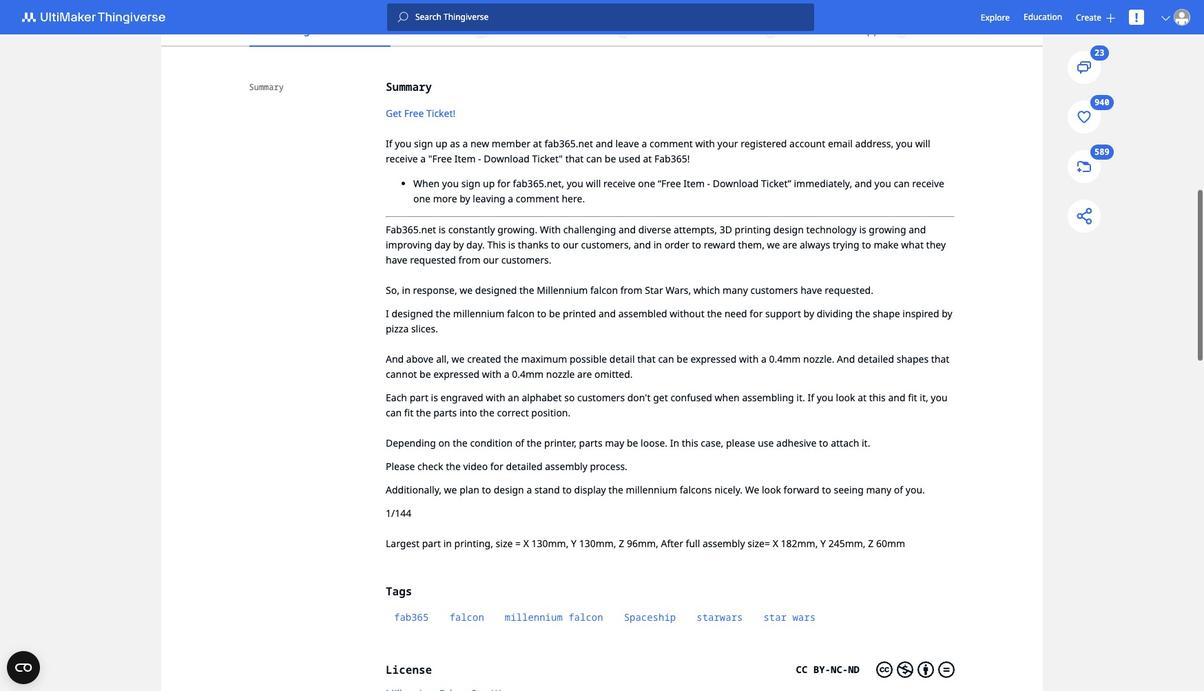 Task type: vqa. For each thing, say whether or not it's contained in the screenshot.


Task type: locate. For each thing, give the bounding box(es) containing it.
falcon inside i designed the millennium falcon to be printed and assembled without the need for support by dividing the shape inspired by pizza slices.
[[507, 305, 535, 318]]

1 horizontal spatial z
[[868, 535, 874, 548]]

to left make
[[862, 236, 871, 249]]

we right response,
[[460, 282, 473, 295]]

0 vertical spatial look
[[836, 389, 855, 402]]

for up leaving
[[497, 175, 511, 188]]

0 vertical spatial up
[[436, 135, 448, 148]]

1 horizontal spatial receive
[[604, 175, 636, 188]]

0 horizontal spatial comment
[[516, 190, 559, 203]]

customers,
[[581, 236, 631, 249]]

falcon up maximum
[[507, 305, 535, 318]]

the left video
[[446, 458, 461, 471]]

your
[[718, 135, 738, 148]]

we
[[745, 482, 759, 495]]

1 vertical spatial item
[[684, 175, 705, 188]]

position.
[[531, 404, 571, 418]]

0 vertical spatial our
[[563, 236, 579, 249]]

will inside when you sign up for fab365.net, you will receive one "free item - download ticket" immediately, and you can receive one more by leaving a comment here.
[[586, 175, 601, 188]]

0 horizontal spatial many
[[723, 282, 748, 295]]

millennium right falcon link
[[505, 609, 563, 622]]

detailed
[[858, 351, 894, 364], [506, 458, 543, 471]]

the left need
[[707, 305, 722, 318]]

with left an
[[486, 389, 505, 402]]

a right leaving
[[508, 190, 513, 203]]

fab365 link
[[386, 605, 437, 627]]

1 horizontal spatial will
[[916, 135, 931, 148]]

0 vertical spatial from
[[459, 251, 481, 265]]

inspired
[[903, 305, 940, 318]]

0 horizontal spatial sign
[[414, 135, 433, 148]]

details
[[317, 20, 363, 35]]

item inside if you sign up as a new member at fab365.net and leave a comment with your registered account email address, you will receive a "free item - download ticket" that can be used at fab365!
[[455, 150, 476, 163]]

of up please check the video for detailed assembly process.
[[515, 435, 524, 448]]

will right address,
[[916, 135, 931, 148]]

1 vertical spatial it.
[[862, 435, 871, 448]]

customers up support
[[751, 282, 798, 295]]

one left "free
[[638, 175, 655, 188]]

0 vertical spatial of
[[515, 435, 524, 448]]

1 horizontal spatial comment
[[650, 135, 693, 148]]

at up attach
[[858, 389, 867, 402]]

can inside and above all, we created the maximum possible detail that can be expressed with a 0.4mm nozzle. and detailed shapes that cannot be expressed with a 0.4mm nozzle are omitted.
[[658, 351, 674, 364]]

1 vertical spatial expressed
[[434, 366, 480, 379]]

y right '182mm,'
[[821, 535, 826, 548]]

and right "printed"
[[599, 305, 616, 318]]

pizza
[[386, 320, 409, 333]]

part inside each part is engraved with an alphabet so customers don't get confused when assembling it. if you look at this and fit it, you can fit the parts into the correct position.
[[410, 389, 429, 402]]

1 x from the left
[[523, 535, 529, 548]]

can inside if you sign up as a new member at fab365.net and leave a comment with your registered account email address, you will receive a "free item - download ticket" that can be used at fab365!
[[586, 150, 602, 163]]

design up always
[[774, 221, 804, 234]]

1 horizontal spatial look
[[836, 389, 855, 402]]

0 vertical spatial will
[[916, 135, 931, 148]]

to right stand
[[563, 482, 572, 495]]

1 horizontal spatial design
[[774, 221, 804, 234]]

please check the video for detailed assembly process.
[[386, 458, 628, 471]]

part right largest
[[422, 535, 441, 548]]

parts
[[434, 404, 457, 418], [579, 435, 603, 448]]

at up ticket"
[[533, 135, 542, 148]]

is inside each part is engraved with an alphabet so customers don't get confused when assembling it. if you look at this and fit it, you can fit the parts into the correct position.
[[431, 389, 438, 402]]

1 horizontal spatial designed
[[475, 282, 517, 295]]

falcon left spaceship
[[569, 609, 603, 622]]

open widget image
[[7, 652, 40, 685]]

in inside fab365.net is constantly growing. with challenging and diverse attempts, 3d printing design technology is growing and improving day by day. this is thanks to our customers, and in order to reward them, we are always trying to make what they have requested from our customers.
[[654, 236, 662, 249]]

x right =
[[523, 535, 529, 548]]

96mm,
[[627, 535, 659, 548]]

if inside if you sign up as a new member at fab365.net and leave a comment with your registered account email address, you will receive a "free item - download ticket" that can be used at fab365!
[[386, 135, 392, 148]]

millennium left falcons
[[626, 482, 677, 495]]

sign up leaving
[[461, 175, 480, 188]]

and left leave
[[596, 135, 613, 148]]

0 vertical spatial fit
[[908, 389, 918, 402]]

and right immediately,
[[855, 175, 872, 188]]

we right 'them,'
[[767, 236, 780, 249]]

of
[[515, 435, 524, 448], [894, 482, 903, 495]]

for inside i designed the millennium falcon to be printed and assembled without the need for support by dividing the shape inspired by pizza slices.
[[750, 305, 763, 318]]

1 horizontal spatial -
[[707, 175, 710, 188]]

look up attach
[[836, 389, 855, 402]]

have down improving
[[386, 251, 408, 265]]

check
[[418, 458, 443, 471]]

sign for leaving
[[461, 175, 480, 188]]

detailed up stand
[[506, 458, 543, 471]]

0 horizontal spatial if
[[386, 135, 392, 148]]

education
[[1024, 11, 1063, 23]]

1 horizontal spatial assembly
[[703, 535, 745, 548]]

1 vertical spatial comment
[[516, 190, 559, 203]]

0 vertical spatial in
[[654, 236, 662, 249]]

it. right assembling
[[797, 389, 805, 402]]

at right used
[[643, 150, 652, 163]]

challenging
[[563, 221, 616, 234]]

1 horizontal spatial customers
[[751, 282, 798, 295]]

y
[[571, 535, 577, 548], [821, 535, 826, 548]]

engraved
[[441, 389, 483, 402]]

create button
[[1076, 11, 1115, 23]]

at
[[533, 135, 542, 148], [643, 150, 652, 163], [858, 389, 867, 402]]

2 vertical spatial in
[[443, 535, 452, 548]]

day.
[[466, 236, 485, 249]]

to down millennium
[[537, 305, 547, 318]]

1 horizontal spatial many
[[866, 482, 892, 495]]

for right video
[[490, 458, 504, 471]]

1 horizontal spatial 0.4mm
[[769, 351, 801, 364]]

Search Thingiverse text field
[[408, 12, 814, 23]]

falcon up "printed"
[[590, 282, 618, 295]]

the right created
[[504, 351, 519, 364]]

=
[[515, 535, 521, 548]]

this right in
[[682, 435, 698, 448]]

2 x from the left
[[773, 535, 778, 548]]

2 horizontal spatial receive
[[912, 175, 945, 188]]

in right so,
[[402, 282, 411, 295]]

for for will
[[497, 175, 511, 188]]

1 vertical spatial sign
[[461, 175, 480, 188]]

millennium inside i designed the millennium falcon to be printed and assembled without the need for support by dividing the shape inspired by pizza slices.
[[453, 305, 505, 318]]

0 horizontal spatial receive
[[386, 150, 418, 163]]

stand
[[535, 482, 560, 495]]

sign inside when you sign up for fab365.net, you will receive one "free item - download ticket" immediately, and you can receive one more by leaving a comment here.
[[461, 175, 480, 188]]

for right need
[[750, 305, 763, 318]]

detailed left the shapes
[[858, 351, 894, 364]]

1 vertical spatial from
[[621, 282, 643, 295]]

you up more
[[442, 175, 459, 188]]

if you sign up as a new member at fab365.net and leave a comment with your registered account email address, you will receive a "free item - download ticket" that can be used at fab365!
[[386, 135, 933, 163]]

search control image
[[397, 12, 408, 23]]

be left used
[[605, 150, 616, 163]]

0 horizontal spatial look
[[762, 482, 781, 495]]

order
[[665, 236, 690, 249]]

get free ticket!
[[386, 105, 456, 118]]

in
[[654, 236, 662, 249], [402, 282, 411, 295], [443, 535, 452, 548]]

printing,
[[454, 535, 493, 548]]

182mm,
[[781, 535, 818, 548]]

0 horizontal spatial summary
[[249, 79, 284, 91]]

1 horizontal spatial our
[[563, 236, 579, 249]]

and left "it,"
[[888, 389, 906, 402]]

fit down each on the left of page
[[404, 404, 414, 418]]

the inside and above all, we created the maximum possible detail that can be expressed with a 0.4mm nozzle. and detailed shapes that cannot be expressed with a 0.4mm nozzle are omitted.
[[504, 351, 519, 364]]

0 horizontal spatial z
[[619, 535, 624, 548]]

sign for a
[[414, 135, 433, 148]]

-
[[478, 150, 481, 163], [707, 175, 710, 188]]

1 horizontal spatial are
[[783, 236, 797, 249]]

1 vertical spatial assembly
[[703, 535, 745, 548]]

1 vertical spatial 0.4mm
[[512, 366, 544, 379]]

from down the "day."
[[459, 251, 481, 265]]

1 horizontal spatial y
[[821, 535, 826, 548]]

expressed down all,
[[434, 366, 480, 379]]

the right into
[[480, 404, 495, 418]]

summary button
[[249, 78, 353, 93]]

attach
[[831, 435, 859, 448]]

what
[[901, 236, 924, 249]]

expressed up when
[[691, 351, 737, 364]]

2 horizontal spatial at
[[858, 389, 867, 402]]

be down millennium
[[549, 305, 560, 318]]

0 horizontal spatial download
[[484, 150, 530, 163]]

are down possible
[[577, 366, 592, 379]]

1 vertical spatial will
[[586, 175, 601, 188]]

address,
[[855, 135, 894, 148]]

assembly right the full
[[703, 535, 745, 548]]

receive down used
[[604, 175, 636, 188]]

sign up '"free'
[[414, 135, 433, 148]]

with
[[696, 135, 715, 148], [739, 351, 759, 364], [482, 366, 502, 379], [486, 389, 505, 402]]

and up customers,
[[619, 221, 636, 234]]

can up growing
[[894, 175, 910, 188]]

that inside if you sign up as a new member at fab365.net and leave a comment with your registered account email address, you will receive a "free item - download ticket" that can be used at fab365!
[[565, 150, 584, 163]]

0 vertical spatial designed
[[475, 282, 517, 295]]

by inside when you sign up for fab365.net, you will receive one "free item - download ticket" immediately, and you can receive one more by leaving a comment here.
[[460, 190, 470, 203]]

don't
[[628, 389, 651, 402]]

i designed the millennium falcon to be printed and assembled without the need for support by dividing the shape inspired by pizza slices.
[[386, 305, 955, 333]]

up inside if you sign up as a new member at fab365.net and leave a comment with your registered account email address, you will receive a "free item - download ticket" that can be used at fab365!
[[436, 135, 448, 148]]

as
[[450, 135, 460, 148]]

growing.
[[498, 221, 538, 234]]

2 vertical spatial millennium
[[505, 609, 563, 622]]

0.4mm left nozzle.
[[769, 351, 801, 364]]

the up depending on the left
[[416, 404, 431, 418]]

we right all,
[[452, 351, 465, 364]]

23
[[1095, 47, 1105, 59]]

60mm
[[876, 535, 905, 548]]

you down nozzle.
[[817, 389, 834, 402]]

589
[[1095, 146, 1110, 158]]

our down challenging
[[563, 236, 579, 249]]

spaceship
[[624, 609, 676, 622]]

1 horizontal spatial and
[[837, 351, 855, 364]]

2 vertical spatial for
[[490, 458, 504, 471]]

1 horizontal spatial of
[[894, 482, 903, 495]]

free
[[404, 105, 424, 118]]

make
[[874, 236, 899, 249]]

it. right attach
[[862, 435, 871, 448]]

z left 96mm,
[[619, 535, 624, 548]]

0 vertical spatial one
[[638, 175, 655, 188]]

i
[[386, 305, 389, 318]]

be inside i designed the millennium falcon to be printed and assembled without the need for support by dividing the shape inspired by pizza slices.
[[549, 305, 560, 318]]

and inside if you sign up as a new member at fab365.net and leave a comment with your registered account email address, you will receive a "free item - download ticket" that can be used at fab365!
[[596, 135, 613, 148]]

be
[[605, 150, 616, 163], [549, 305, 560, 318], [677, 351, 688, 364], [420, 366, 431, 379], [627, 435, 638, 448]]

0 horizontal spatial y
[[571, 535, 577, 548]]

wars,
[[666, 282, 691, 295]]

2 130mm, from the left
[[579, 535, 616, 548]]

0 horizontal spatial customers
[[577, 389, 625, 402]]

1 horizontal spatial expressed
[[691, 351, 737, 364]]

1 z from the left
[[619, 535, 624, 548]]

constantly
[[448, 221, 495, 234]]

expressed
[[691, 351, 737, 364], [434, 366, 480, 379]]

0.4mm down maximum
[[512, 366, 544, 379]]

- right "free
[[707, 175, 710, 188]]

and down diverse
[[634, 236, 651, 249]]

thing details button
[[249, 12, 391, 45]]

up inside when you sign up for fab365.net, you will receive one "free item - download ticket" immediately, and you can receive one more by leaving a comment here.
[[483, 175, 495, 188]]

look inside each part is engraved with an alphabet so customers don't get confused when assembling it. if you look at this and fit it, you can fit the parts into the correct position.
[[836, 389, 855, 402]]

it.
[[797, 389, 805, 402], [862, 435, 871, 448]]

! link
[[1129, 9, 1144, 25]]

by
[[460, 190, 470, 203], [453, 236, 464, 249], [804, 305, 814, 318], [942, 305, 953, 318]]

parts down engraved
[[434, 404, 457, 418]]

attempts,
[[674, 221, 717, 234]]

video
[[463, 458, 488, 471]]

0 vertical spatial for
[[497, 175, 511, 188]]

the right on
[[453, 435, 468, 448]]

use
[[758, 435, 774, 448]]

for for process.
[[490, 458, 504, 471]]

and right nozzle.
[[837, 351, 855, 364]]

if down get
[[386, 135, 392, 148]]

be down above
[[420, 366, 431, 379]]

0 vertical spatial it.
[[797, 389, 805, 402]]

0 vertical spatial millennium
[[453, 305, 505, 318]]

please
[[386, 458, 415, 471]]

to inside i designed the millennium falcon to be printed and assembled without the need for support by dividing the shape inspired by pizza slices.
[[537, 305, 547, 318]]

130mm, left 96mm,
[[579, 535, 616, 548]]

receive
[[386, 150, 418, 163], [604, 175, 636, 188], [912, 175, 945, 188]]

0 vertical spatial -
[[478, 150, 481, 163]]

dividing
[[817, 305, 853, 318]]

and
[[596, 135, 613, 148], [855, 175, 872, 188], [619, 221, 636, 234], [909, 221, 926, 234], [634, 236, 651, 249], [599, 305, 616, 318], [888, 389, 906, 402]]

if inside each part is engraved with an alphabet so customers don't get confused when assembling it. if you look at this and fit it, you can fit the parts into the correct position.
[[808, 389, 814, 402]]

that right detail
[[637, 351, 656, 364]]

0 vertical spatial 0.4mm
[[769, 351, 801, 364]]

comment up fab365! at right
[[650, 135, 693, 148]]

fab365.net
[[545, 135, 593, 148]]

assembly
[[545, 458, 588, 471], [703, 535, 745, 548]]

comment inside if you sign up as a new member at fab365.net and leave a comment with your registered account email address, you will receive a "free item - download ticket" that can be used at fab365!
[[650, 135, 693, 148]]

1 vertical spatial customers
[[577, 389, 625, 402]]

millennium falcon link
[[497, 605, 612, 627]]

download down member at the top left of the page
[[484, 150, 530, 163]]

files
[[431, 20, 464, 35]]

1 horizontal spatial this
[[869, 389, 886, 402]]

0 horizontal spatial have
[[386, 251, 408, 265]]

- down new
[[478, 150, 481, 163]]

item
[[455, 150, 476, 163], [684, 175, 705, 188]]

of left you.
[[894, 482, 903, 495]]

a left stand
[[527, 482, 532, 495]]

up for for
[[483, 175, 495, 188]]

forward
[[784, 482, 820, 495]]

- inside if you sign up as a new member at fab365.net and leave a comment with your registered account email address, you will receive a "free item - download ticket" that can be used at fab365!
[[478, 150, 481, 163]]

0 horizontal spatial 130mm,
[[532, 535, 569, 548]]

1 vertical spatial up
[[483, 175, 495, 188]]

0 horizontal spatial are
[[577, 366, 592, 379]]

customers.
[[501, 251, 552, 265]]

1 vertical spatial one
[[413, 190, 431, 203]]

designed up slices.
[[392, 305, 433, 318]]

explore
[[981, 11, 1010, 23]]

sign inside if you sign up as a new member at fab365.net and leave a comment with your registered account email address, you will receive a "free item - download ticket" that can be used at fab365!
[[414, 135, 433, 148]]

0 horizontal spatial x
[[523, 535, 529, 548]]

falcon inside 'link'
[[569, 609, 603, 622]]

after
[[661, 535, 683, 548]]

plusicon image
[[1107, 13, 1115, 22]]

can inside each part is engraved with an alphabet so customers don't get confused when assembling it. if you look at this and fit it, you can fit the parts into the correct position.
[[386, 404, 402, 418]]

for inside when you sign up for fab365.net, you will receive one "free item - download ticket" immediately, and you can receive one more by leaving a comment here.
[[497, 175, 511, 188]]

"free
[[658, 175, 681, 188]]

be inside if you sign up as a new member at fab365.net and leave a comment with your registered account email address, you will receive a "free item - download ticket" that can be used at fab365!
[[605, 150, 616, 163]]

is left engraved
[[431, 389, 438, 402]]

1 vertical spatial for
[[750, 305, 763, 318]]

that right the shapes
[[931, 351, 950, 364]]

0 horizontal spatial parts
[[434, 404, 457, 418]]

confused
[[671, 389, 712, 402]]

with left your
[[696, 135, 715, 148]]

1 vertical spatial at
[[643, 150, 652, 163]]

1 horizontal spatial 130mm,
[[579, 535, 616, 548]]

1 vertical spatial part
[[422, 535, 441, 548]]

millennium falcon
[[505, 609, 603, 622]]

download inside when you sign up for fab365.net, you will receive one "free item - download ticket" immediately, and you can receive one more by leaving a comment here.
[[713, 175, 759, 188]]

adhesive
[[777, 435, 817, 448]]

are left always
[[783, 236, 797, 249]]

0 horizontal spatial up
[[436, 135, 448, 148]]

fit left "it,"
[[908, 389, 918, 402]]

is
[[439, 221, 446, 234], [859, 221, 867, 234], [508, 236, 515, 249], [431, 389, 438, 402]]

in left printing,
[[443, 535, 452, 548]]

0 horizontal spatial 0.4mm
[[512, 366, 544, 379]]

1 vertical spatial download
[[713, 175, 759, 188]]

parts inside each part is engraved with an alphabet so customers don't get confused when assembling it. if you look at this and fit it, you can fit the parts into the correct position.
[[434, 404, 457, 418]]

1 vertical spatial of
[[894, 482, 903, 495]]

0 horizontal spatial will
[[586, 175, 601, 188]]

2 vertical spatial at
[[858, 389, 867, 402]]

in down diverse
[[654, 236, 662, 249]]

130mm, right =
[[532, 535, 569, 548]]

1 vertical spatial parts
[[579, 435, 603, 448]]

depending on the condition of the printer, parts may be loose. in this case, please use adhesive to attach it.
[[386, 435, 871, 448]]

with inside each part is engraved with an alphabet so customers don't get confused when assembling it. if you look at this and fit it, you can fit the parts into the correct position.
[[486, 389, 505, 402]]

0 vertical spatial this
[[869, 389, 886, 402]]

with inside if you sign up as a new member at fab365.net and leave a comment with your registered account email address, you will receive a "free item - download ticket" that can be used at fab365!
[[696, 135, 715, 148]]

each
[[386, 389, 407, 402]]

process.
[[590, 458, 628, 471]]

that down fab365.net
[[565, 150, 584, 163]]

1 and from the left
[[386, 351, 404, 364]]

part for largest
[[422, 535, 441, 548]]

used
[[619, 150, 641, 163]]

member
[[492, 135, 531, 148]]

1 horizontal spatial detailed
[[858, 351, 894, 364]]

1 vertical spatial designed
[[392, 305, 433, 318]]

2 z from the left
[[868, 535, 874, 548]]

0 horizontal spatial our
[[483, 251, 499, 265]]

when
[[715, 389, 740, 402]]

1 horizontal spatial download
[[713, 175, 759, 188]]

customers inside each part is engraved with an alphabet so customers don't get confused when assembling it. if you look at this and fit it, you can fit the parts into the correct position.
[[577, 389, 625, 402]]



Task type: describe. For each thing, give the bounding box(es) containing it.
a right as
[[463, 135, 468, 148]]

thing
[[277, 20, 310, 35]]

correct
[[497, 404, 529, 418]]

account
[[790, 135, 826, 148]]

you up here.
[[567, 175, 584, 188]]

have inside fab365.net is constantly growing. with challenging and diverse attempts, 3d printing design technology is growing and improving day by day. this is thanks to our customers, and in order to reward them, we are always trying to make what they have requested from our customers.
[[386, 251, 408, 265]]

need
[[725, 305, 747, 318]]

leave
[[616, 135, 639, 148]]

1 vertical spatial millennium
[[626, 482, 677, 495]]

will inside if you sign up as a new member at fab365.net and leave a comment with your registered account email address, you will receive a "free item - download ticket" that can be used at fab365!
[[916, 135, 931, 148]]

when
[[413, 175, 440, 188]]

item inside when you sign up for fab365.net, you will receive one "free item - download ticket" immediately, and you can receive one more by leaving a comment here.
[[684, 175, 705, 188]]

create
[[1076, 11, 1102, 23]]

are inside and above all, we created the maximum possible detail that can be expressed with a 0.4mm nozzle. and detailed shapes that cannot be expressed with a 0.4mm nozzle are omitted.
[[577, 366, 592, 379]]

0 vertical spatial expressed
[[691, 351, 737, 364]]

0 vertical spatial customers
[[751, 282, 798, 295]]

plan
[[460, 482, 479, 495]]

"free
[[428, 150, 452, 163]]

with up assembling
[[739, 351, 759, 364]]

to right "plan"
[[482, 482, 491, 495]]

can inside when you sign up for fab365.net, you will receive one "free item - download ticket" immediately, and you can receive one more by leaving a comment here.
[[894, 175, 910, 188]]

this
[[487, 236, 506, 249]]

3d
[[720, 221, 732, 234]]

1 horizontal spatial parts
[[579, 435, 603, 448]]

0 vertical spatial at
[[533, 135, 542, 148]]

1 vertical spatial our
[[483, 251, 499, 265]]

so,
[[386, 282, 400, 295]]

3
[[899, 23, 904, 34]]

assembled
[[618, 305, 667, 318]]

requested.
[[825, 282, 874, 295]]

it. inside each part is engraved with an alphabet so customers don't get confused when assembling it. if you look at this and fit it, you can fit the parts into the correct position.
[[797, 389, 805, 402]]

support
[[766, 305, 801, 318]]

so
[[564, 389, 575, 402]]

you down address,
[[875, 175, 891, 188]]

0 horizontal spatial detailed
[[506, 458, 543, 471]]

the up slices.
[[436, 305, 451, 318]]

new
[[471, 135, 489, 148]]

part for each
[[410, 389, 429, 402]]

and inside i designed the millennium falcon to be printed and assembled without the need for support by dividing the shape inspired by pizza slices.
[[599, 305, 616, 318]]

an
[[508, 389, 519, 402]]

is up day
[[439, 221, 446, 234]]

shapes
[[897, 351, 929, 364]]

by right inspired
[[942, 305, 953, 318]]

by right support
[[804, 305, 814, 318]]

nd
[[848, 661, 860, 675]]

is right this at the left
[[508, 236, 515, 249]]

you right "it,"
[[931, 389, 948, 402]]

0 horizontal spatial one
[[413, 190, 431, 203]]

1/144
[[386, 505, 412, 518]]

omitted.
[[595, 366, 633, 379]]

cc
[[796, 661, 808, 675]]

be up confused
[[677, 351, 688, 364]]

to left "seeing"
[[822, 482, 832, 495]]

to left attach
[[819, 435, 829, 448]]

0 horizontal spatial this
[[682, 435, 698, 448]]

you down get
[[395, 135, 412, 148]]

cannot
[[386, 366, 417, 379]]

requested
[[410, 251, 456, 265]]

technology
[[806, 221, 857, 234]]

they
[[926, 236, 946, 249]]

loose.
[[641, 435, 668, 448]]

1 vertical spatial design
[[494, 482, 524, 495]]

up for as
[[436, 135, 448, 148]]

above
[[406, 351, 434, 364]]

the down process.
[[609, 482, 624, 495]]

with down created
[[482, 366, 502, 379]]

to down attempts,
[[692, 236, 701, 249]]

largest part in printing, size = x 130mm, y 130mm, z 96mm, after full assembly size= x 182mm, y 245mm, z 60mm
[[386, 535, 905, 548]]

940
[[1095, 97, 1110, 108]]

nicely.
[[715, 482, 743, 495]]

2 and from the left
[[837, 351, 855, 364]]

spaceship link
[[616, 605, 684, 627]]

0 horizontal spatial expressed
[[434, 366, 480, 379]]

makes
[[575, 20, 608, 35]]

this inside each part is engraved with an alphabet so customers don't get confused when assembling it. if you look at this and fit it, you can fit the parts into the correct position.
[[869, 389, 886, 402]]

!
[[1135, 9, 1139, 25]]

we inside fab365.net is constantly growing. with challenging and diverse attempts, 3d printing design technology is growing and improving day by day. this is thanks to our customers, and in order to reward them, we are always trying to make what they have requested from our customers.
[[767, 236, 780, 249]]

fab365!
[[655, 150, 690, 163]]

leaving
[[473, 190, 506, 203]]

get
[[386, 105, 402, 118]]

at inside each part is engraved with an alphabet so customers don't get confused when assembling it. if you look at this and fit it, you can fit the parts into the correct position.
[[858, 389, 867, 402]]

a left '"free'
[[420, 150, 426, 163]]

the left shape at the top
[[856, 305, 870, 318]]

1 vertical spatial in
[[402, 282, 411, 295]]

fab365.net is constantly growing. with challenging and diverse attempts, 3d printing design technology is growing and improving day by day. this is thanks to our customers, and in order to reward them, we are always trying to make what they have requested from our customers.
[[386, 221, 949, 265]]

the down the customers.
[[520, 282, 534, 295]]

falcon right fab365
[[450, 609, 484, 622]]

comment inside when you sign up for fab365.net, you will receive one "free item - download ticket" immediately, and you can receive one more by leaving a comment here.
[[516, 190, 559, 203]]

are inside fab365.net is constantly growing. with challenging and diverse attempts, 3d printing design technology is growing and improving day by day. this is thanks to our customers, and in order to reward them, we are always trying to make what they have requested from our customers.
[[783, 236, 797, 249]]

is up trying
[[859, 221, 867, 234]]

thing details
[[277, 20, 363, 35]]

1 horizontal spatial it.
[[862, 435, 871, 448]]

diverse
[[638, 221, 671, 234]]

from inside fab365.net is constantly growing. with challenging and diverse attempts, 3d printing design technology is growing and improving day by day. this is thanks to our customers, and in order to reward them, we are always trying to make what they have requested from our customers.
[[459, 251, 481, 265]]

seeing
[[834, 482, 864, 495]]

depending
[[386, 435, 436, 448]]

2 y from the left
[[821, 535, 826, 548]]

2 horizontal spatial that
[[931, 351, 950, 364]]

you right address,
[[896, 135, 913, 148]]

1 horizontal spatial one
[[638, 175, 655, 188]]

245mm,
[[829, 535, 866, 548]]

and above all, we created the maximum possible detail that can be expressed with a 0.4mm nozzle. and detailed shapes that cannot be expressed with a 0.4mm nozzle are omitted.
[[386, 351, 952, 379]]

- inside when you sign up for fab365.net, you will receive one "free item - download ticket" immediately, and you can receive one more by leaving a comment here.
[[707, 175, 710, 188]]

get free ticket! link
[[386, 105, 456, 118]]

starwars link
[[688, 605, 751, 627]]

millennium inside 'link'
[[505, 609, 563, 622]]

all,
[[436, 351, 449, 364]]

summary inside button
[[249, 79, 284, 91]]

fab365.net
[[386, 221, 436, 234]]

we left "plan"
[[444, 482, 457, 495]]

with
[[540, 221, 561, 234]]

printed
[[563, 305, 596, 318]]

response,
[[413, 282, 457, 295]]

makerbot logo image
[[14, 9, 182, 25]]

ticket"
[[532, 150, 563, 163]]

0 horizontal spatial assembly
[[545, 458, 588, 471]]

size
[[496, 535, 513, 548]]

falcon link
[[441, 605, 493, 627]]

email
[[828, 135, 853, 148]]

you.
[[906, 482, 925, 495]]

1 y from the left
[[571, 535, 577, 548]]

detailed inside and above all, we created the maximum possible detail that can be expressed with a 0.4mm nozzle. and detailed shapes that cannot be expressed with a 0.4mm nozzle are omitted.
[[858, 351, 894, 364]]

by-
[[814, 661, 831, 675]]

may
[[605, 435, 624, 448]]

a up assembling
[[761, 351, 767, 364]]

1 horizontal spatial that
[[637, 351, 656, 364]]

registered
[[741, 135, 787, 148]]

be right may
[[627, 435, 638, 448]]

the left printer,
[[527, 435, 542, 448]]

on
[[438, 435, 450, 448]]

1 horizontal spatial at
[[643, 150, 652, 163]]

additionally, we plan to design a stand to display the millennium falcons nicely. we look forward to seeing many of you.
[[386, 482, 925, 495]]

a inside when you sign up for fab365.net, you will receive one "free item - download ticket" immediately, and you can receive one more by leaving a comment here.
[[508, 190, 513, 203]]

detail
[[610, 351, 635, 364]]

1
[[620, 23, 625, 34]]

download inside if you sign up as a new member at fab365.net and leave a comment with your registered account email address, you will receive a "free item - download ticket" that can be used at fab365!
[[484, 150, 530, 163]]

1 horizontal spatial in
[[443, 535, 452, 548]]

and inside each part is engraved with an alphabet so customers don't get confused when assembling it. if you look at this and fit it, you can fit the parts into the correct position.
[[888, 389, 906, 402]]

tags
[[386, 582, 412, 597]]

day
[[435, 236, 451, 249]]

avatar image
[[1174, 9, 1191, 25]]

designed inside i designed the millennium falcon to be printed and assembled without the need for support by dividing the shape inspired by pizza slices.
[[392, 305, 433, 318]]

improving
[[386, 236, 432, 249]]

and up what
[[909, 221, 926, 234]]

created
[[467, 351, 501, 364]]

we inside and above all, we created the maximum possible detail that can be expressed with a 0.4mm nozzle. and detailed shapes that cannot be expressed with a 0.4mm nozzle are omitted.
[[452, 351, 465, 364]]

1 vertical spatial look
[[762, 482, 781, 495]]

additionally,
[[386, 482, 442, 495]]

largest
[[386, 535, 420, 548]]

1 horizontal spatial have
[[801, 282, 822, 295]]

and inside when you sign up for fab365.net, you will receive one "free item - download ticket" immediately, and you can receive one more by leaving a comment here.
[[855, 175, 872, 188]]

receive inside if you sign up as a new member at fab365.net and leave a comment with your registered account email address, you will receive a "free item - download ticket" that can be used at fab365!
[[386, 150, 418, 163]]

1 horizontal spatial summary
[[386, 77, 432, 92]]

starwars
[[697, 609, 743, 622]]

printer,
[[544, 435, 577, 448]]

alphabet
[[522, 389, 562, 402]]

case,
[[701, 435, 724, 448]]

1 horizontal spatial from
[[621, 282, 643, 295]]

fab365
[[394, 609, 429, 622]]

ticket"
[[761, 175, 792, 188]]

0 horizontal spatial fit
[[404, 404, 414, 418]]

design inside fab365.net is constantly growing. with challenging and diverse attempts, 3d printing design technology is growing and improving day by day. this is thanks to our customers, and in order to reward them, we are always trying to make what they have requested from our customers.
[[774, 221, 804, 234]]

1 130mm, from the left
[[532, 535, 569, 548]]

a up an
[[504, 366, 510, 379]]

a right leave
[[642, 135, 647, 148]]

to down with
[[551, 236, 560, 249]]

by inside fab365.net is constantly growing. with challenging and diverse attempts, 3d printing design technology is growing and improving day by day. this is thanks to our customers, and in order to reward them, we are always trying to make what they have requested from our customers.
[[453, 236, 464, 249]]



